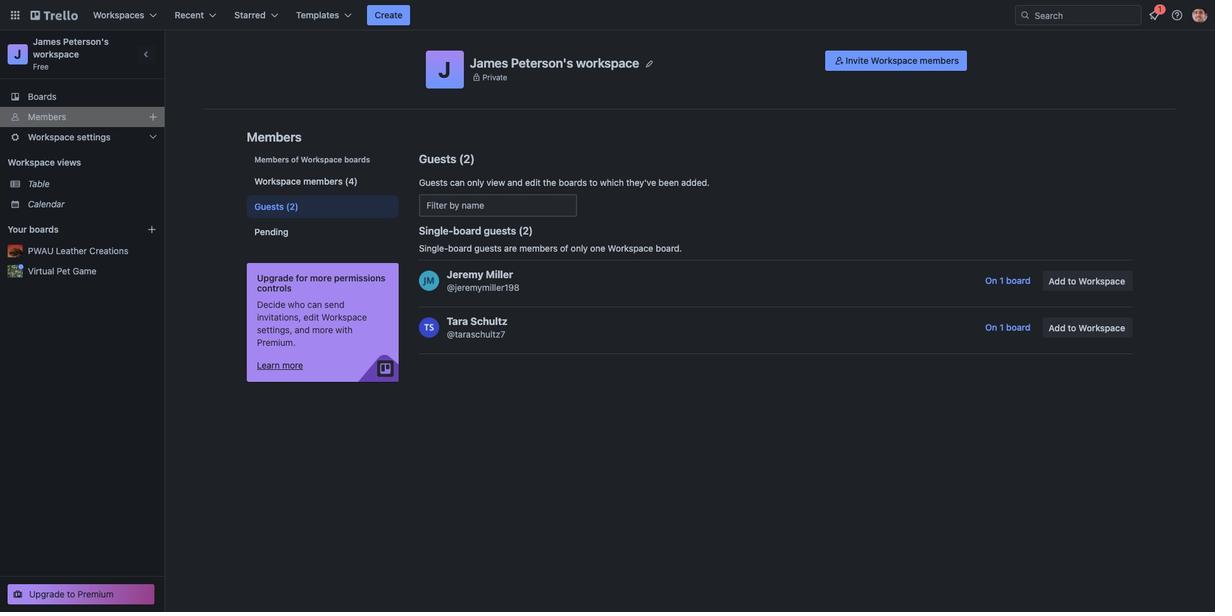 Task type: locate. For each thing, give the bounding box(es) containing it.
workspace
[[871, 55, 918, 66], [28, 132, 74, 142], [301, 155, 342, 165], [8, 157, 55, 168], [254, 176, 301, 187], [608, 243, 653, 254], [1079, 276, 1126, 287], [322, 312, 367, 323], [1079, 323, 1126, 334]]

guests up pending
[[254, 201, 284, 212]]

2 vertical spatial more
[[282, 360, 303, 371]]

upgrade to premium
[[29, 589, 114, 600]]

upgrade left for
[[257, 273, 294, 284]]

1 horizontal spatial of
[[560, 243, 569, 254]]

only
[[467, 177, 484, 188], [571, 243, 588, 254]]

who
[[288, 299, 305, 310]]

1 vertical spatial james
[[470, 55, 508, 70]]

0 vertical spatial peterson's
[[63, 36, 109, 47]]

boards link
[[0, 87, 165, 107]]

0 vertical spatial add to workspace link
[[1043, 271, 1133, 291]]

james up private
[[470, 55, 508, 70]]

1 notification image
[[1147, 8, 1162, 23]]

upgrade for more permissions controls decide who can send invitations, edit workspace settings, and more with premium.
[[257, 273, 386, 348]]

view
[[487, 177, 505, 188]]

0 vertical spatial on
[[986, 275, 998, 286]]

workspace
[[33, 49, 79, 60], [576, 55, 639, 70]]

guests up are
[[484, 225, 516, 237]]

0 vertical spatial members
[[920, 55, 959, 66]]

workspace settings
[[28, 132, 111, 142]]

boards
[[28, 91, 57, 102]]

0 vertical spatial 1
[[1000, 275, 1004, 286]]

on
[[986, 275, 998, 286], [986, 322, 998, 333]]

one
[[590, 243, 606, 254]]

1 vertical spatial add to workspace
[[1049, 323, 1126, 334]]

templates
[[296, 9, 339, 20]]

1 vertical spatial (2)
[[519, 225, 533, 237]]

0 vertical spatial (2)
[[286, 201, 298, 212]]

guests can only view and edit the boards to which they've been added.
[[419, 177, 710, 188]]

members down boards
[[28, 111, 66, 122]]

0 horizontal spatial members
[[303, 176, 343, 187]]

board.
[[656, 243, 682, 254]]

boards right the
[[559, 177, 587, 188]]

1 vertical spatial guests
[[474, 243, 502, 254]]

0 horizontal spatial workspace
[[33, 49, 79, 60]]

and down the who
[[295, 325, 310, 336]]

add for schultz
[[1049, 323, 1066, 334]]

settings
[[77, 132, 111, 142]]

1 vertical spatial upgrade
[[29, 589, 65, 600]]

upgrade
[[257, 273, 294, 284], [29, 589, 65, 600]]

your
[[8, 224, 27, 235]]

workspace inside the invite workspace members "button"
[[871, 55, 918, 66]]

2 on from the top
[[986, 322, 998, 333]]

board
[[453, 225, 481, 237], [448, 243, 472, 254], [1006, 275, 1031, 286], [1006, 322, 1031, 333]]

free
[[33, 62, 49, 72]]

invite
[[846, 55, 869, 66]]

on 1 board link
[[978, 271, 1038, 291], [978, 318, 1038, 338]]

workspace inside upgrade for more permissions controls decide who can send invitations, edit workspace settings, and more with premium.
[[322, 312, 367, 323]]

creations
[[89, 246, 128, 256]]

james up "free"
[[33, 36, 61, 47]]

0 horizontal spatial edit
[[304, 312, 319, 323]]

0 horizontal spatial of
[[291, 155, 299, 165]]

add
[[1049, 276, 1066, 287], [1049, 323, 1066, 334]]

2 vertical spatial members
[[520, 243, 558, 254]]

create button
[[367, 5, 410, 25]]

table
[[28, 179, 50, 189]]

0 horizontal spatial james
[[33, 36, 61, 47]]

and right view
[[508, 177, 523, 188]]

boards up pwau
[[29, 224, 59, 235]]

1 vertical spatial can
[[307, 299, 322, 310]]

can
[[450, 177, 465, 188], [307, 299, 322, 310]]

1 vertical spatial on 1 board
[[986, 322, 1031, 333]]

1 horizontal spatial boards
[[344, 155, 370, 165]]

1 vertical spatial 1
[[1000, 322, 1004, 333]]

more right learn
[[282, 360, 303, 371]]

1 vertical spatial and
[[295, 325, 310, 336]]

0 vertical spatial on 1 board link
[[978, 271, 1038, 291]]

can down (
[[450, 177, 465, 188]]

members inside single-board guests (2) single-board guests are members of only one workspace board.
[[520, 243, 558, 254]]

j for j link
[[14, 47, 21, 61]]

2 1 from the top
[[1000, 322, 1004, 333]]

1 horizontal spatial j
[[438, 56, 451, 82]]

workspace settings button
[[0, 127, 165, 148]]

more
[[310, 273, 332, 284], [312, 325, 333, 336], [282, 360, 303, 371]]

1 vertical spatial of
[[560, 243, 569, 254]]

add to workspace link
[[1043, 271, 1133, 291], [1043, 318, 1133, 338]]

1 vertical spatial on
[[986, 322, 998, 333]]

with
[[336, 325, 353, 336]]

1 single- from the top
[[419, 225, 453, 237]]

james peterson's workspace link
[[33, 36, 111, 60]]

on 1 board link for schultz
[[978, 318, 1038, 338]]

more left "with"
[[312, 325, 333, 336]]

1 add to workspace from the top
[[1049, 276, 1126, 287]]

upgrade inside upgrade for more permissions controls decide who can send invitations, edit workspace settings, and more with premium.
[[257, 273, 294, 284]]

1 vertical spatial members
[[247, 130, 302, 144]]

0 vertical spatial guests
[[484, 225, 516, 237]]

on 1 board for jeremy miller
[[986, 275, 1031, 286]]

add for miller
[[1049, 276, 1066, 287]]

only left view
[[467, 177, 484, 188]]

2 single- from the top
[[419, 243, 448, 254]]

0 horizontal spatial only
[[467, 177, 484, 188]]

1 horizontal spatial upgrade
[[257, 273, 294, 284]]

edit left the
[[525, 177, 541, 188]]

1 horizontal spatial (2)
[[519, 225, 533, 237]]

0 horizontal spatial boards
[[29, 224, 59, 235]]

1
[[1000, 275, 1004, 286], [1000, 322, 1004, 333]]

2 on 1 board link from the top
[[978, 318, 1038, 338]]

invite workspace members button
[[826, 51, 967, 71]]

1 horizontal spatial edit
[[525, 177, 541, 188]]

1 on from the top
[[986, 275, 998, 286]]

guests
[[419, 153, 456, 166], [419, 177, 448, 188], [254, 201, 284, 212]]

recent
[[175, 9, 204, 20]]

0 vertical spatial on 1 board
[[986, 275, 1031, 286]]

1 horizontal spatial workspace
[[576, 55, 639, 70]]

1 horizontal spatial only
[[571, 243, 588, 254]]

open information menu image
[[1171, 9, 1184, 22]]

2 add to workspace link from the top
[[1043, 318, 1133, 338]]

add to workspace for schultz
[[1049, 323, 1126, 334]]

edit
[[525, 177, 541, 188], [304, 312, 319, 323]]

2 add from the top
[[1049, 323, 1066, 334]]

can right the who
[[307, 299, 322, 310]]

guests left view
[[419, 177, 448, 188]]

members of workspace boards
[[254, 155, 370, 165]]

boards up (4) on the left of the page
[[344, 155, 370, 165]]

workspace inside single-board guests (2) single-board guests are members of only one workspace board.
[[608, 243, 653, 254]]

only inside single-board guests (2) single-board guests are members of only one workspace board.
[[571, 243, 588, 254]]

james inside james peterson's workspace free
[[33, 36, 61, 47]]

on for miller
[[986, 275, 998, 286]]

edit down the who
[[304, 312, 319, 323]]

(2) down workspace members
[[286, 201, 298, 212]]

0 vertical spatial upgrade
[[257, 273, 294, 284]]

guests left (
[[419, 153, 456, 166]]

workspace for james peterson's workspace
[[576, 55, 639, 70]]

of inside single-board guests (2) single-board guests are members of only one workspace board.
[[560, 243, 569, 254]]

which
[[600, 177, 624, 188]]

jeremy
[[447, 269, 484, 280]]

workspace up "free"
[[33, 49, 79, 60]]

search image
[[1020, 10, 1031, 20]]

workspace views
[[8, 157, 81, 168]]

james peterson (jamespeterson93) image
[[1193, 8, 1208, 23]]

members up members of workspace boards
[[247, 130, 302, 144]]

james peterson's workspace free
[[33, 36, 111, 72]]

1 on 1 board from the top
[[986, 275, 1031, 286]]

1 1 from the top
[[1000, 275, 1004, 286]]

1 vertical spatial edit
[[304, 312, 319, 323]]

0 vertical spatial can
[[450, 177, 465, 188]]

and
[[508, 177, 523, 188], [295, 325, 310, 336]]

peterson's
[[63, 36, 109, 47], [511, 55, 573, 70]]

0 horizontal spatial can
[[307, 299, 322, 310]]

0 vertical spatial boards
[[344, 155, 370, 165]]

1 add to workspace link from the top
[[1043, 271, 1133, 291]]

2 horizontal spatial members
[[920, 55, 959, 66]]

on 1 board link for miller
[[978, 271, 1038, 291]]

1 horizontal spatial members
[[520, 243, 558, 254]]

guests
[[484, 225, 516, 237], [474, 243, 502, 254]]

add to workspace
[[1049, 276, 1126, 287], [1049, 323, 1126, 334]]

j left james peterson's workspace free
[[14, 47, 21, 61]]

workspace down primary element
[[576, 55, 639, 70]]

guests left are
[[474, 243, 502, 254]]

add to workspace link for miller
[[1043, 271, 1133, 291]]

0 horizontal spatial peterson's
[[63, 36, 109, 47]]

1 horizontal spatial peterson's
[[511, 55, 573, 70]]

peterson's inside james peterson's workspace free
[[63, 36, 109, 47]]

pwau
[[28, 246, 54, 256]]

0 horizontal spatial j
[[14, 47, 21, 61]]

2 horizontal spatial boards
[[559, 177, 587, 188]]

0 vertical spatial guests
[[419, 153, 456, 166]]

james peterson's workspace
[[470, 55, 639, 70]]

j
[[14, 47, 21, 61], [438, 56, 451, 82]]

of left one
[[560, 243, 569, 254]]

2
[[464, 153, 470, 166]]

0 vertical spatial james
[[33, 36, 61, 47]]

1 on 1 board link from the top
[[978, 271, 1038, 291]]

0 horizontal spatial upgrade
[[29, 589, 65, 600]]

0 vertical spatial single-
[[419, 225, 453, 237]]

j inside button
[[438, 56, 451, 82]]

more right for
[[310, 273, 332, 284]]

1 vertical spatial more
[[312, 325, 333, 336]]

2 on 1 board from the top
[[986, 322, 1031, 333]]

1 vertical spatial only
[[571, 243, 588, 254]]

1 vertical spatial peterson's
[[511, 55, 573, 70]]

0 vertical spatial add
[[1049, 276, 1066, 287]]

members
[[920, 55, 959, 66], [303, 176, 343, 187], [520, 243, 558, 254]]

1 horizontal spatial and
[[508, 177, 523, 188]]

your boards with 2 items element
[[8, 222, 128, 237]]

single-
[[419, 225, 453, 237], [419, 243, 448, 254]]

2 add to workspace from the top
[[1049, 323, 1126, 334]]

tara
[[447, 316, 468, 327]]

2 vertical spatial members
[[254, 155, 289, 165]]

edit inside upgrade for more permissions controls decide who can send invitations, edit workspace settings, and more with premium.
[[304, 312, 319, 323]]

1 vertical spatial add
[[1049, 323, 1066, 334]]

members up workspace members
[[254, 155, 289, 165]]

leather
[[56, 246, 87, 256]]

0 horizontal spatial (2)
[[286, 201, 298, 212]]

james
[[33, 36, 61, 47], [470, 55, 508, 70]]

more inside button
[[282, 360, 303, 371]]

1 add from the top
[[1049, 276, 1066, 287]]

and inside upgrade for more permissions controls decide who can send invitations, edit workspace settings, and more with premium.
[[295, 325, 310, 336]]

1 vertical spatial on 1 board link
[[978, 318, 1038, 338]]

schultz
[[471, 316, 508, 327]]

0 vertical spatial add to workspace
[[1049, 276, 1126, 287]]

guests for (2)
[[254, 201, 284, 212]]

2 vertical spatial guests
[[254, 201, 284, 212]]

pet
[[57, 266, 70, 277]]

j left private
[[438, 56, 451, 82]]

1 vertical spatial add to workspace link
[[1043, 318, 1133, 338]]

(2) down filter by name text field
[[519, 225, 533, 237]]

1 vertical spatial boards
[[559, 177, 587, 188]]

only left one
[[571, 243, 588, 254]]

learn more button
[[257, 360, 303, 372]]

peterson's for james peterson's workspace
[[511, 55, 573, 70]]

table link
[[28, 178, 157, 191]]

to
[[590, 177, 598, 188], [1068, 276, 1077, 287], [1068, 323, 1077, 334], [67, 589, 75, 600]]

peterson's for james peterson's workspace free
[[63, 36, 109, 47]]

upgrade inside upgrade to premium link
[[29, 589, 65, 600]]

0 vertical spatial of
[[291, 155, 299, 165]]

1 vertical spatial single-
[[419, 243, 448, 254]]

1 horizontal spatial james
[[470, 55, 508, 70]]

1 horizontal spatial can
[[450, 177, 465, 188]]

0 horizontal spatial and
[[295, 325, 310, 336]]

on 1 board for tara schultz
[[986, 322, 1031, 333]]

workspace inside james peterson's workspace free
[[33, 49, 79, 60]]

of
[[291, 155, 299, 165], [560, 243, 569, 254]]

upgrade left the premium on the bottom left
[[29, 589, 65, 600]]

of up workspace members
[[291, 155, 299, 165]]



Task type: describe. For each thing, give the bounding box(es) containing it.
james for james peterson's workspace free
[[33, 36, 61, 47]]

guests for (
[[419, 153, 456, 166]]

(4)
[[345, 176, 358, 187]]

workspaces
[[93, 9, 144, 20]]

j for j button
[[438, 56, 451, 82]]

primary element
[[0, 0, 1215, 30]]

invite workspace members
[[846, 55, 959, 66]]

workspace for james peterson's workspace free
[[33, 49, 79, 60]]

are
[[504, 243, 517, 254]]

( 2 )
[[459, 153, 475, 166]]

sm image
[[833, 54, 846, 67]]

been
[[659, 177, 679, 188]]

jeremy miller @jeremymiller198
[[447, 269, 520, 293]]

pwau leather creations link
[[28, 245, 157, 258]]

0 vertical spatial only
[[467, 177, 484, 188]]

2 vertical spatial boards
[[29, 224, 59, 235]]

recent button
[[167, 5, 224, 25]]

Filter by name text field
[[419, 194, 577, 217]]

1 vertical spatial guests
[[419, 177, 448, 188]]

the
[[543, 177, 556, 188]]

views
[[57, 157, 81, 168]]

back to home image
[[30, 5, 78, 25]]

private
[[483, 72, 508, 82]]

starred button
[[227, 5, 286, 25]]

single-board guests (2) single-board guests are members of only one workspace board.
[[419, 225, 682, 254]]

calendar
[[28, 199, 65, 210]]

premium.
[[257, 337, 296, 348]]

0 vertical spatial and
[[508, 177, 523, 188]]

can inside upgrade for more permissions controls decide who can send invitations, edit workspace settings, and more with premium.
[[307, 299, 322, 310]]

virtual
[[28, 266, 54, 277]]

pending link
[[247, 221, 399, 244]]

pwau leather creations
[[28, 246, 128, 256]]

tara schultz @taraschultz7
[[447, 316, 508, 340]]

decide
[[257, 299, 286, 310]]

premium
[[78, 589, 114, 600]]

j link
[[8, 44, 28, 65]]

james for james peterson's workspace
[[470, 55, 508, 70]]

0 vertical spatial edit
[[525, 177, 541, 188]]

templates button
[[288, 5, 360, 25]]

your boards
[[8, 224, 59, 235]]

0 vertical spatial members
[[28, 111, 66, 122]]

upgrade for upgrade to premium
[[29, 589, 65, 600]]

for
[[296, 273, 308, 284]]

members inside "button"
[[920, 55, 959, 66]]

pending
[[254, 227, 289, 237]]

)
[[470, 153, 475, 166]]

workspace navigation collapse icon image
[[138, 46, 156, 63]]

miller
[[486, 269, 513, 280]]

calendar link
[[28, 198, 157, 211]]

create
[[375, 9, 403, 20]]

virtual pet game link
[[28, 265, 157, 278]]

learn more
[[257, 360, 303, 371]]

invitations,
[[257, 312, 301, 323]]

controls
[[257, 283, 292, 294]]

add to workspace for miller
[[1049, 276, 1126, 287]]

@jeremymiller198
[[447, 282, 520, 293]]

game
[[73, 266, 97, 277]]

Search field
[[1031, 6, 1141, 25]]

workspace members
[[254, 176, 343, 187]]

they've
[[627, 177, 656, 188]]

virtual pet game
[[28, 266, 97, 277]]

add board image
[[147, 225, 157, 235]]

(2) inside single-board guests (2) single-board guests are members of only one workspace board.
[[519, 225, 533, 237]]

upgrade to premium link
[[8, 585, 154, 605]]

starred
[[234, 9, 266, 20]]

send
[[325, 299, 345, 310]]

j button
[[426, 51, 464, 89]]

upgrade for upgrade for more permissions controls decide who can send invitations, edit workspace settings, and more with premium.
[[257, 273, 294, 284]]

learn
[[257, 360, 280, 371]]

(
[[459, 153, 464, 166]]

permissions
[[334, 273, 386, 284]]

@taraschultz7
[[447, 329, 505, 340]]

add to workspace link for schultz
[[1043, 318, 1133, 338]]

workspace inside 'workspace settings' dropdown button
[[28, 132, 74, 142]]

settings,
[[257, 325, 292, 336]]

1 for tara schultz
[[1000, 322, 1004, 333]]

members link
[[0, 107, 165, 127]]

0 vertical spatial more
[[310, 273, 332, 284]]

added.
[[682, 177, 710, 188]]

workspaces button
[[85, 5, 165, 25]]

1 for jeremy miller
[[1000, 275, 1004, 286]]

on for schultz
[[986, 322, 998, 333]]

1 vertical spatial members
[[303, 176, 343, 187]]



Task type: vqa. For each thing, say whether or not it's contained in the screenshot.
Schultz Add to Workspace
yes



